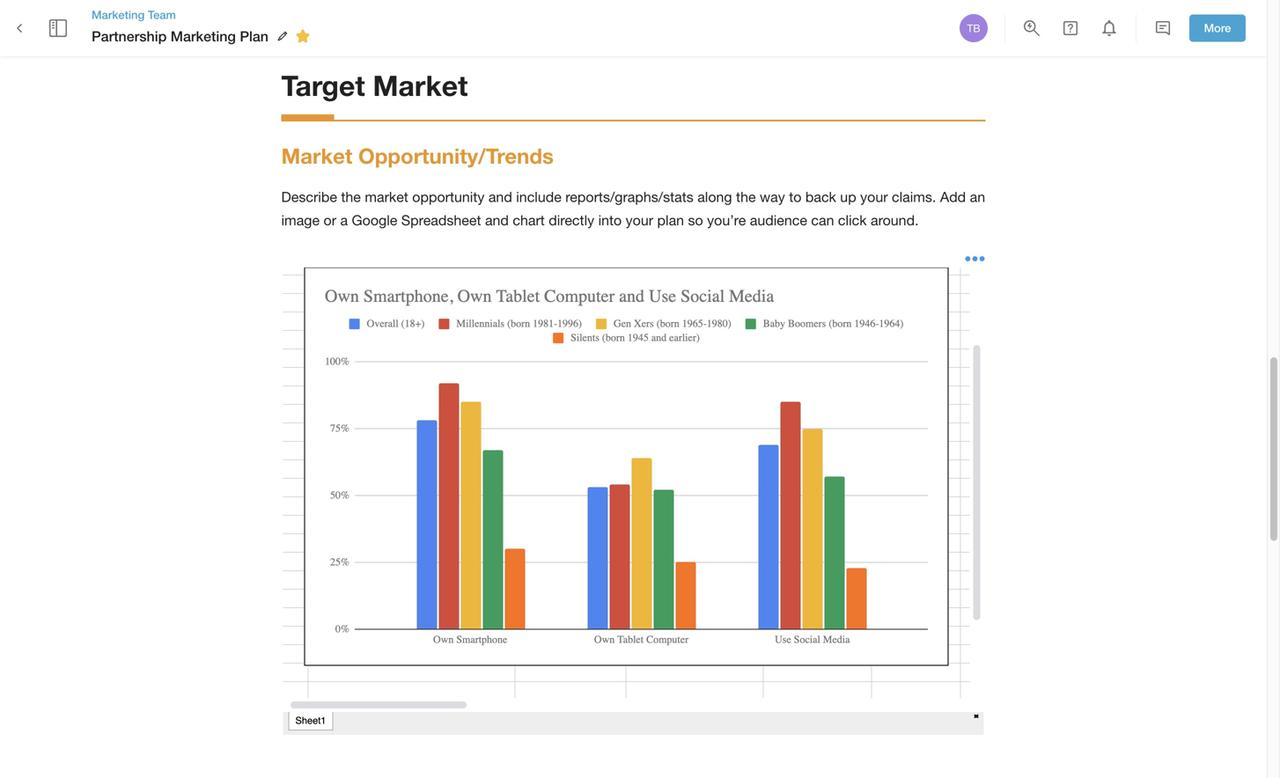 Task type: locate. For each thing, give the bounding box(es) containing it.
partnership marketing plan
[[92, 28, 269, 44]]

an
[[970, 189, 986, 205]]

include
[[516, 189, 562, 205]]

marketing
[[92, 8, 145, 21], [171, 28, 236, 44]]

0 horizontal spatial marketing
[[92, 8, 145, 21]]

2 the from the left
[[736, 189, 756, 205]]

marketing team
[[92, 8, 176, 21]]

1 horizontal spatial the
[[736, 189, 756, 205]]

0 vertical spatial market
[[373, 69, 468, 102]]

partnership
[[92, 28, 167, 44]]

directly
[[549, 212, 595, 229]]

to
[[789, 189, 802, 205]]

1 horizontal spatial market
[[373, 69, 468, 102]]

spreadsheet
[[401, 212, 481, 229]]

1 vertical spatial marketing
[[171, 28, 236, 44]]

0 vertical spatial your
[[861, 189, 888, 205]]

remove favorite image
[[292, 26, 314, 47]]

your right up
[[861, 189, 888, 205]]

way
[[760, 189, 785, 205]]

marketing up partnership
[[92, 8, 145, 21]]

marketing down marketing team link on the left top of page
[[171, 28, 236, 44]]

market up market opportunity/trends
[[373, 69, 468, 102]]

your
[[861, 189, 888, 205], [626, 212, 654, 229]]

and left include at top
[[489, 189, 512, 205]]

marketing inside marketing team link
[[92, 8, 145, 21]]

claims.
[[892, 189, 937, 205]]

the left way
[[736, 189, 756, 205]]

1 vertical spatial market
[[281, 143, 353, 168]]

image
[[281, 212, 320, 229]]

reports/graphs/stats
[[566, 189, 694, 205]]

the up a
[[341, 189, 361, 205]]

google
[[352, 212, 398, 229]]

0 horizontal spatial your
[[626, 212, 654, 229]]

marketing team link
[[92, 7, 316, 23]]

market up describe
[[281, 143, 353, 168]]

and left chart
[[485, 212, 509, 229]]

a
[[340, 212, 348, 229]]

and
[[489, 189, 512, 205], [485, 212, 509, 229]]

back
[[806, 189, 837, 205]]

market
[[373, 69, 468, 102], [281, 143, 353, 168]]

0 vertical spatial marketing
[[92, 8, 145, 21]]

plan
[[658, 212, 684, 229]]

into
[[599, 212, 622, 229]]

target market
[[281, 69, 468, 102]]

the
[[341, 189, 361, 205], [736, 189, 756, 205]]

1 horizontal spatial your
[[861, 189, 888, 205]]

your down reports/graphs/stats
[[626, 212, 654, 229]]

more
[[1205, 21, 1232, 35]]

0 horizontal spatial the
[[341, 189, 361, 205]]



Task type: vqa. For each thing, say whether or not it's contained in the screenshot.
"Remove Bookmark" image
no



Task type: describe. For each thing, give the bounding box(es) containing it.
plan
[[240, 28, 269, 44]]

chart
[[513, 212, 545, 229]]

1 the from the left
[[341, 189, 361, 205]]

1 vertical spatial your
[[626, 212, 654, 229]]

describe
[[281, 189, 337, 205]]

tb
[[967, 22, 981, 34]]

can
[[812, 212, 835, 229]]

or
[[324, 212, 336, 229]]

1 horizontal spatial marketing
[[171, 28, 236, 44]]

opportunity
[[412, 189, 485, 205]]

tb button
[[957, 11, 991, 45]]

market opportunity/trends
[[281, 143, 554, 168]]

you're
[[707, 212, 746, 229]]

audience
[[750, 212, 808, 229]]

more button
[[1190, 15, 1246, 42]]

0 horizontal spatial market
[[281, 143, 353, 168]]

up
[[841, 189, 857, 205]]

0 vertical spatial and
[[489, 189, 512, 205]]

along
[[698, 189, 732, 205]]

add
[[940, 189, 966, 205]]

opportunity/trends
[[359, 143, 554, 168]]

team
[[148, 8, 176, 21]]

describe the market opportunity and include reports/graphs/stats along the way to back up your claims. add an image or a google spreadsheet and chart directly into your plan so you're audience can click around.
[[281, 189, 990, 229]]

1 vertical spatial and
[[485, 212, 509, 229]]

around.
[[871, 212, 919, 229]]

click
[[838, 212, 867, 229]]

target
[[281, 69, 365, 102]]

so
[[688, 212, 703, 229]]

market
[[365, 189, 409, 205]]



